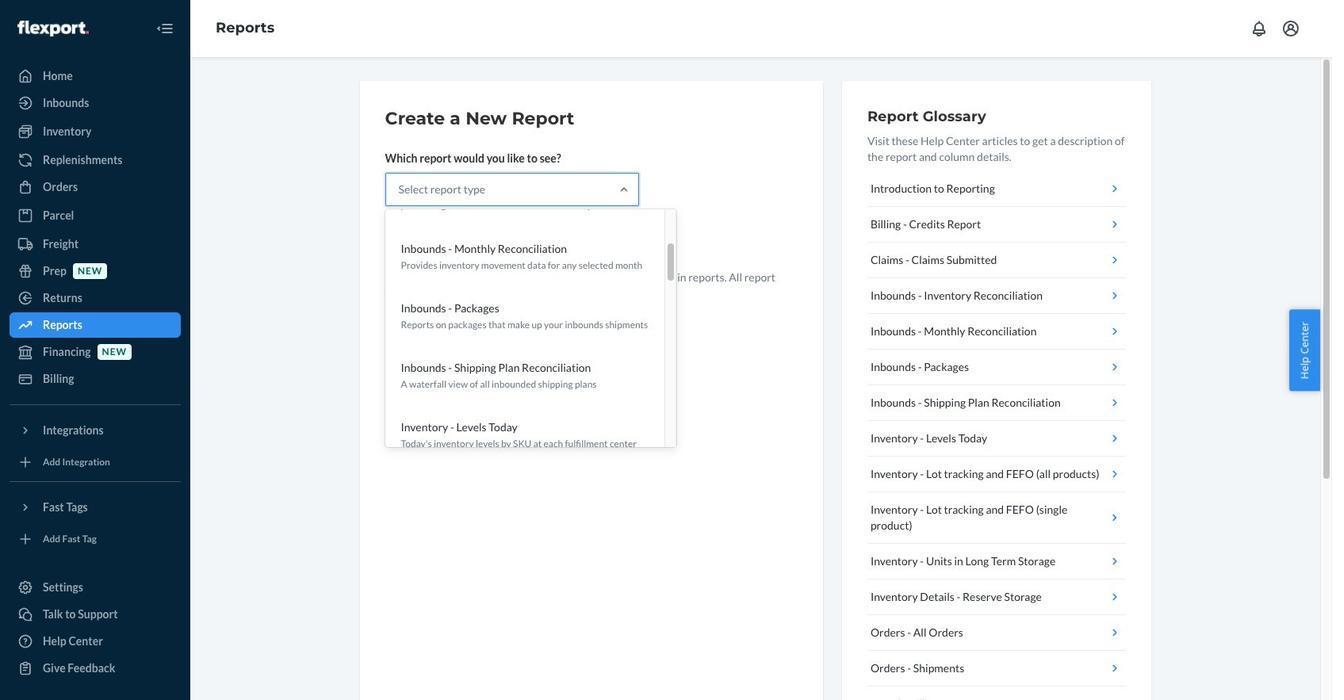 Task type: vqa. For each thing, say whether or not it's contained in the screenshot.
started
no



Task type: locate. For each thing, give the bounding box(es) containing it.
open notifications image
[[1250, 19, 1269, 38]]

close navigation image
[[156, 19, 175, 38]]

open account menu image
[[1282, 19, 1301, 38]]

flexport logo image
[[17, 20, 89, 36]]



